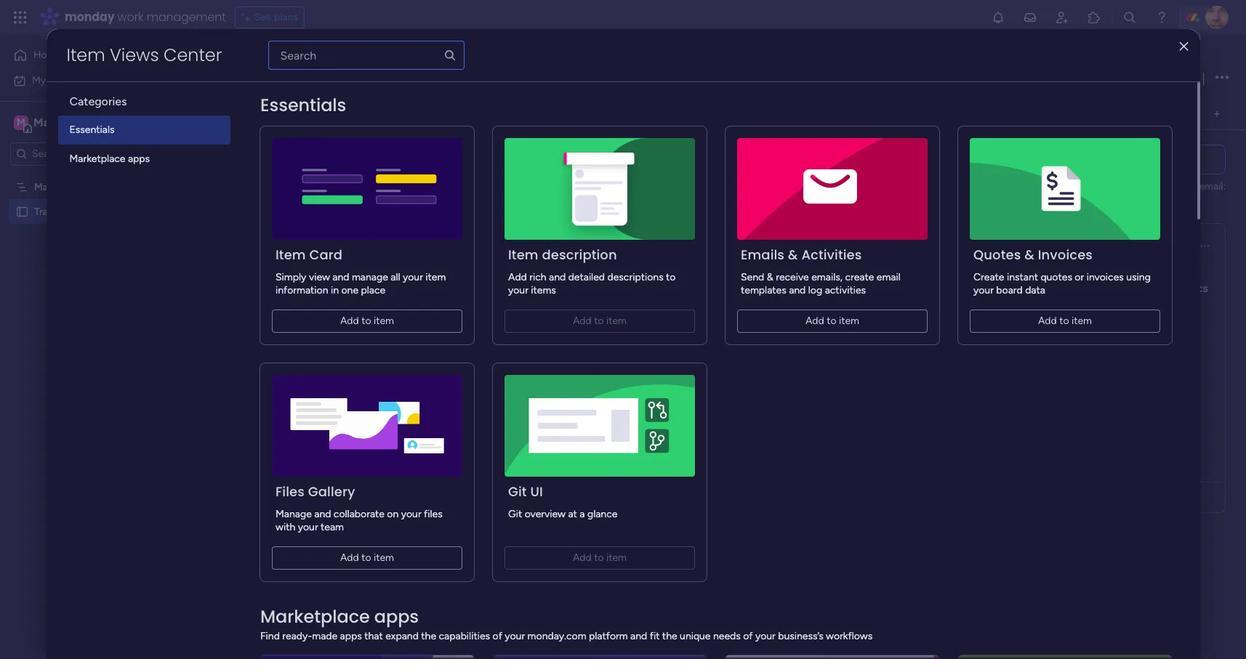 Task type: vqa. For each thing, say whether or not it's contained in the screenshot.
the right Analysis
yes



Task type: locate. For each thing, give the bounding box(es) containing it.
item left 4
[[275, 551, 296, 563]]

2 vertical spatial card
[[309, 246, 342, 264]]

0 horizontal spatial marketing
[[34, 181, 80, 193]]

group title up with
[[250, 493, 323, 511]]

your right all
[[403, 271, 423, 284]]

marketplace up made
[[260, 605, 370, 629]]

1 horizontal spatial target
[[895, 69, 937, 87]]

of
[[493, 631, 502, 643], [743, 631, 753, 643]]

a up within
[[869, 281, 875, 295]]

0 horizontal spatial analysis
[[450, 232, 487, 244]]

status element
[[616, 522, 654, 539]]

johnsmith43233@gmail.com image
[[1174, 68, 1193, 87]]

categories list box
[[58, 82, 242, 174]]

0 vertical spatial git
[[508, 483, 527, 501]]

search image
[[443, 49, 456, 62]]

to inside objective: conduct a comprehensive market analysis to identify target demographics and preferences within the trading card industry. tasks:
[[1043, 281, 1054, 295]]

main for main workspace
[[33, 115, 59, 129]]

item for item views center
[[67, 43, 105, 67]]

target
[[895, 69, 937, 87], [373, 232, 402, 244]]

write inside "button"
[[767, 152, 796, 166]]

0 horizontal spatial work
[[48, 74, 71, 86]]

1 vertical spatial group
[[250, 493, 291, 511]]

item up my work button
[[67, 43, 105, 67]]

quotes
[[1041, 271, 1073, 284]]

0 horizontal spatial audience
[[404, 232, 448, 244]]

project inside button
[[250, 128, 283, 140]]

it up descriptions
[[659, 232, 665, 244]]

with
[[275, 522, 295, 534]]

and inside the marketplace apps find ready-made apps that expand the capabilities of your monday.com platform and fit the unique needs of your business's workflows
[[630, 631, 647, 643]]

0 horizontal spatial trading
[[34, 205, 68, 218]]

0 vertical spatial essentials
[[260, 93, 346, 117]]

1 group from the top
[[250, 175, 291, 193]]

quotes & invoices create instant quotes or invoices using your board data
[[974, 246, 1151, 297]]

person
[[413, 128, 444, 141], [533, 205, 564, 218]]

arrow down image
[[508, 126, 526, 143]]

apps up expand
[[374, 605, 419, 629]]

apps down essentials option
[[128, 153, 150, 165]]

group title field down angle down icon
[[247, 175, 326, 193]]

help image
[[1155, 10, 1170, 25]]

working on it down status field
[[604, 232, 665, 244]]

workspace image
[[14, 115, 28, 131]]

& for emails
[[788, 246, 798, 264]]

0 vertical spatial group title
[[250, 175, 323, 193]]

project up 'item card simply view and manage all your item information in one place' at top left
[[365, 205, 398, 218]]

2 horizontal spatial apps
[[374, 605, 419, 629]]

option
[[0, 174, 185, 177]]

group down new project button
[[250, 175, 291, 193]]

marketing for marketing plan
[[34, 181, 80, 193]]

key
[[943, 341, 961, 355]]

your left monday.com
[[505, 631, 525, 643]]

trading
[[906, 299, 943, 312]]

list box
[[0, 172, 185, 420]]

james peterson image down help "image" on the top
[[1160, 68, 1179, 87]]

1 horizontal spatial market research and target audience analysis
[[754, 69, 1058, 87]]

emails & activities send & receive emails, create email templates and log activities
[[741, 246, 901, 297]]

and inside files gallery manage and collaborate on your files with your team
[[314, 508, 331, 521]]

card up add view image
[[315, 46, 372, 79]]

v2 search image
[[327, 126, 338, 143]]

Status field
[[616, 204, 653, 220]]

to for emails & activities
[[827, 315, 837, 327]]

audience down notifications image
[[940, 69, 1001, 87]]

platform
[[589, 631, 628, 643]]

add to item down "place"
[[340, 315, 394, 327]]

add up product design and development
[[340, 315, 359, 327]]

1 vertical spatial it
[[659, 344, 665, 356]]

write for write updates via email:
[[1118, 180, 1142, 192]]

workspace selection element
[[14, 114, 121, 133]]

1 vertical spatial analysis
[[450, 232, 487, 244]]

my work button
[[9, 69, 156, 92]]

0 vertical spatial working
[[604, 232, 642, 244]]

2 horizontal spatial the
[[886, 299, 903, 312]]

overview
[[525, 508, 566, 521]]

your down manage
[[298, 522, 318, 534]]

person left 'filter' popup button
[[413, 128, 444, 141]]

trading card game
[[221, 46, 449, 79], [34, 205, 122, 218]]

item down the collaborate
[[374, 552, 394, 564]]

0 vertical spatial it
[[659, 232, 665, 244]]

1 vertical spatial essentials
[[69, 124, 115, 136]]

1 horizontal spatial james peterson image
[[1206, 6, 1229, 29]]

None field
[[722, 204, 751, 220]]

git
[[508, 483, 527, 501], [508, 508, 522, 521]]

1 horizontal spatial audience
[[940, 69, 1001, 87]]

your down create on the top
[[974, 284, 994, 297]]

1 vertical spatial working on it
[[604, 344, 665, 356]]

1 vertical spatial group title
[[250, 493, 323, 511]]

marketing left plan
[[34, 181, 80, 193]]

1 vertical spatial research
[[309, 232, 351, 244]]

updates
[[1145, 180, 1182, 192]]

1 of from the left
[[493, 631, 502, 643]]

marketplace inside option
[[69, 153, 125, 165]]

2 horizontal spatial &
[[1025, 246, 1035, 264]]

select product image
[[13, 10, 28, 25]]

0 horizontal spatial game
[[95, 205, 122, 218]]

item 5
[[275, 577, 304, 589]]

items
[[531, 284, 556, 297]]

write left an at right top
[[767, 152, 796, 166]]

and inside item description add rich and detailed descriptions to your items
[[549, 271, 566, 284]]

0 horizontal spatial person
[[413, 128, 444, 141]]

item down identify
[[1072, 315, 1092, 327]]

item right all
[[425, 271, 446, 284]]

2 git from the top
[[508, 508, 522, 521]]

1 horizontal spatial a
[[869, 281, 875, 295]]

add for emails & activities
[[806, 315, 824, 327]]

working
[[604, 232, 642, 244], [604, 344, 642, 356]]

hide button
[[586, 123, 640, 146]]

2 group from the top
[[250, 493, 291, 511]]

trading right 'public board' icon
[[34, 205, 68, 218]]

0 horizontal spatial essentials
[[69, 124, 115, 136]]

group for 1st the group title "field"
[[250, 175, 291, 193]]

game
[[378, 46, 449, 79], [95, 205, 122, 218]]

item for item description add rich and detailed descriptions to your items
[[508, 246, 538, 264]]

in
[[331, 284, 339, 297]]

1 vertical spatial on
[[645, 344, 656, 356]]

add to item for emails & activities
[[806, 315, 859, 327]]

0 vertical spatial main
[[243, 89, 265, 102]]

1 horizontal spatial market
[[754, 69, 798, 87]]

trading card game up add view image
[[221, 46, 449, 79]]

target inside field
[[895, 69, 937, 87]]

1 vertical spatial marketing
[[275, 396, 320, 409]]

title down angle down icon
[[295, 175, 323, 193]]

marketplace inside the marketplace apps find ready-made apps that expand the capabilities of your monday.com platform and fit the unique needs of your business's workflows
[[260, 605, 370, 629]]

0 horizontal spatial of
[[493, 631, 502, 643]]

the right within
[[886, 299, 903, 312]]

& inside 'quotes & invoices create instant quotes or invoices using your board data'
[[1025, 246, 1035, 264]]

workspace
[[62, 115, 119, 129]]

apps left 'that' at the bottom of page
[[340, 631, 362, 643]]

group title down angle down icon
[[250, 175, 323, 193]]

1 vertical spatial apps
[[374, 605, 419, 629]]

work inside button
[[48, 74, 71, 86]]

add for quotes & invoices
[[1038, 315, 1057, 327]]

1 vertical spatial working
[[604, 344, 642, 356]]

1 vertical spatial market
[[275, 232, 306, 244]]

item left 5
[[275, 577, 296, 589]]

research
[[802, 69, 862, 87], [309, 232, 351, 244]]

1 group title from the top
[[250, 175, 323, 193]]

of right "capabilities"
[[493, 631, 502, 643]]

sort
[[554, 128, 573, 141]]

it left nov
[[659, 344, 665, 356]]

on down status field
[[645, 232, 656, 244]]

add to item button for emails & activities
[[737, 310, 928, 333]]

item for item 5
[[275, 577, 296, 589]]

item inside 'item card simply view and manage all your item information in one place'
[[425, 271, 446, 284]]

add down preferences
[[806, 315, 824, 327]]

git left "ui" on the bottom
[[508, 483, 527, 501]]

working on it
[[604, 232, 665, 244], [604, 344, 665, 356]]

1 vertical spatial target
[[373, 232, 402, 244]]

and
[[865, 69, 891, 87], [354, 232, 370, 244], [332, 271, 349, 284], [549, 271, 566, 284], [789, 284, 806, 297], [764, 299, 783, 312], [1033, 341, 1052, 355], [348, 344, 364, 356], [331, 370, 348, 383], [323, 396, 340, 409], [314, 508, 331, 521], [630, 631, 647, 643]]

1 title from the top
[[295, 175, 323, 193]]

add to item for files gallery
[[340, 552, 394, 564]]

1 group title field from the top
[[247, 175, 326, 193]]

game left 'show board description' image
[[378, 46, 449, 79]]

card down plan
[[70, 205, 92, 218]]

4m link
[[1148, 238, 1176, 253]]

item for emails & activities
[[839, 315, 859, 327]]

add to item down identify
[[1038, 315, 1092, 327]]

ui
[[530, 483, 543, 501]]

market
[[754, 69, 798, 87], [275, 232, 306, 244]]

work up views
[[118, 9, 144, 25]]

1 vertical spatial git
[[508, 508, 522, 521]]

0 vertical spatial write
[[767, 152, 796, 166]]

1 horizontal spatial market
[[961, 281, 997, 295]]

write left updates at the right top of page
[[1118, 180, 1142, 192]]

activities
[[802, 246, 862, 264]]

manage
[[275, 508, 312, 521]]

add left rich
[[508, 271, 527, 284]]

1 horizontal spatial trading card game
[[221, 46, 449, 79]]

0 horizontal spatial target
[[373, 232, 402, 244]]

main inside button
[[243, 89, 265, 102]]

via
[[1184, 180, 1197, 192]]

0 vertical spatial group
[[250, 175, 291, 193]]

to down preferences
[[827, 315, 837, 327]]

your
[[403, 271, 423, 284], [508, 284, 528, 297], [974, 284, 994, 297], [401, 508, 421, 521], [298, 522, 318, 534], [505, 631, 525, 643], [755, 631, 776, 643]]

to right descriptions
[[666, 271, 676, 284]]

on inside files gallery manage and collaborate on your files with your team
[[387, 508, 398, 521]]

of right needs
[[743, 631, 753, 643]]

game down plan
[[95, 205, 122, 218]]

apps
[[128, 153, 150, 165], [374, 605, 419, 629], [340, 631, 362, 643]]

1 vertical spatial marketplace
[[260, 605, 370, 629]]

templates
[[741, 284, 787, 297]]

0 vertical spatial target
[[895, 69, 937, 87]]

1 vertical spatial write
[[1118, 180, 1142, 192]]

item for files gallery
[[374, 552, 394, 564]]

& up receive
[[788, 246, 798, 264]]

james peterson image
[[1206, 6, 1229, 29], [1160, 68, 1179, 87]]

glance
[[587, 508, 618, 521]]

item up development
[[374, 315, 394, 327]]

dialog
[[46, 29, 1201, 660]]

trading up main table
[[221, 46, 309, 79]]

5
[[298, 577, 304, 589]]

james
[[801, 243, 835, 257]]

james peterson image right help "image" on the top
[[1206, 6, 1229, 29]]

Group Title field
[[247, 175, 326, 193], [247, 493, 326, 512]]

essentials option
[[58, 116, 230, 145]]

title up team
[[295, 493, 323, 511]]

1 vertical spatial james peterson image
[[1160, 68, 1179, 87]]

find
[[260, 631, 280, 643]]

filter button
[[457, 123, 526, 146]]

item for item card simply view and manage all your item information in one place
[[275, 246, 306, 264]]

my work
[[32, 74, 71, 86]]

management
[[147, 9, 226, 25]]

marketplace
[[69, 153, 125, 165], [260, 605, 370, 629]]

0 vertical spatial title
[[295, 175, 323, 193]]

1 horizontal spatial person
[[533, 205, 564, 218]]

quotes
[[974, 246, 1021, 264]]

within
[[851, 299, 883, 312]]

market left trends,
[[865, 341, 901, 355]]

0 vertical spatial audience
[[940, 69, 1001, 87]]

item up simply
[[275, 246, 306, 264]]

item inside item description add rich and detailed descriptions to your items
[[508, 246, 538, 264]]

new project
[[226, 128, 283, 140]]

emails,
[[812, 271, 843, 284]]

to down "place"
[[361, 315, 371, 327]]

1 vertical spatial group title field
[[247, 493, 326, 512]]

0 horizontal spatial a
[[580, 508, 585, 521]]

essentials up angle down icon
[[260, 93, 346, 117]]

work
[[118, 9, 144, 25], [48, 74, 71, 86]]

0 horizontal spatial james peterson image
[[1160, 68, 1179, 87]]

main table
[[243, 89, 291, 102]]

your down owner field
[[508, 284, 528, 297]]

1 horizontal spatial marketing
[[275, 396, 320, 409]]

1 vertical spatial card
[[70, 205, 92, 218]]

your left "business's"
[[755, 631, 776, 643]]

add to item
[[340, 315, 394, 327], [806, 315, 859, 327], [1038, 315, 1092, 327], [340, 552, 394, 564]]

invoices
[[1087, 271, 1124, 284]]

0 vertical spatial person
[[413, 128, 444, 141]]

2 group title from the top
[[250, 493, 323, 511]]

item card simply view and manage all your item information in one place
[[275, 246, 446, 297]]

1 vertical spatial game
[[95, 205, 122, 218]]

add down data
[[1038, 315, 1057, 327]]

0 horizontal spatial marketplace
[[69, 153, 125, 165]]

analysis
[[1000, 281, 1040, 295]]

item for item card
[[374, 315, 394, 327]]

0 horizontal spatial the
[[421, 631, 436, 643]]

2 vertical spatial on
[[387, 508, 398, 521]]

size.
[[1094, 341, 1117, 355]]

add to item button down the collaborate
[[272, 547, 462, 570]]

essentials up the search in workspace field on the top left of the page
[[69, 124, 115, 136]]

to down identify
[[1060, 315, 1069, 327]]

see plans
[[254, 11, 298, 23]]

add to item down preferences
[[806, 315, 859, 327]]

1 vertical spatial main
[[33, 115, 59, 129]]

1 horizontal spatial analysis
[[1005, 69, 1058, 87]]

your inside 'item card simply view and manage all your item information in one place'
[[403, 271, 423, 284]]

the right expand
[[421, 631, 436, 643]]

0 vertical spatial project
[[250, 128, 283, 140]]

to inside item description add rich and detailed descriptions to your items
[[666, 271, 676, 284]]

new
[[226, 128, 248, 140]]

see plans button
[[235, 7, 305, 28]]

item down within
[[839, 315, 859, 327]]

0 vertical spatial apps
[[128, 153, 150, 165]]

0 vertical spatial trading
[[221, 46, 309, 79]]

2 vertical spatial apps
[[340, 631, 362, 643]]

& up templates
[[767, 271, 773, 284]]

group title field up with
[[247, 493, 326, 512]]

marketplace apps find ready-made apps that expand the capabilities of your monday.com platform and fit the unique needs of your business's workflows
[[260, 605, 873, 643]]

marketplace up plan
[[69, 153, 125, 165]]

1 working from the top
[[604, 232, 642, 244]]

distribution and logistics setup
[[275, 370, 421, 383]]

market research and target audience analysis
[[754, 69, 1058, 87], [275, 232, 487, 244]]

update...
[[814, 152, 858, 166]]

group up with
[[250, 493, 291, 511]]

main inside workspace selection element
[[33, 115, 59, 129]]

trading
[[221, 46, 309, 79], [34, 205, 68, 218]]

project right the new
[[250, 128, 283, 140]]

categories
[[69, 95, 127, 108]]

marketing and branding campaign
[[275, 396, 432, 409]]

0 vertical spatial working on it
[[604, 232, 665, 244]]

1 vertical spatial trading
[[34, 205, 68, 218]]

market up industry.
[[961, 281, 997, 295]]

working up 'stuck'
[[604, 344, 642, 356]]

write for write an update...
[[767, 152, 796, 166]]

comprehensive
[[878, 281, 958, 295]]

add to item button down identify
[[970, 310, 1161, 333]]

1 vertical spatial a
[[580, 508, 585, 521]]

apps inside option
[[128, 153, 150, 165]]

write an update...
[[767, 152, 858, 166]]

item inside 'item card simply view and manage all your item information in one place'
[[275, 246, 306, 264]]

work right my
[[48, 74, 71, 86]]

1 git from the top
[[508, 483, 527, 501]]

files
[[424, 508, 442, 521]]

0 horizontal spatial project
[[250, 128, 283, 140]]

0 vertical spatial market research and target audience analysis
[[754, 69, 1058, 87]]

working down status field
[[604, 232, 642, 244]]

1 horizontal spatial work
[[118, 9, 144, 25]]

0 horizontal spatial market research and target audience analysis
[[275, 232, 487, 244]]

0 horizontal spatial apps
[[128, 153, 150, 165]]

person up description
[[533, 205, 564, 218]]

0 vertical spatial market
[[754, 69, 798, 87]]

add to item button down "place"
[[272, 310, 462, 333]]

to down the collaborate
[[361, 552, 371, 564]]

1 horizontal spatial main
[[243, 89, 265, 102]]

owner
[[484, 270, 515, 282]]

item description add rich and detailed descriptions to your items
[[508, 246, 676, 297]]

on up 'stuck'
[[645, 344, 656, 356]]

1 horizontal spatial write
[[1118, 180, 1142, 192]]

apps for marketplace apps
[[128, 153, 150, 165]]

1 horizontal spatial trading
[[221, 46, 309, 79]]

add to item button up the current
[[737, 310, 928, 333]]

my
[[32, 74, 46, 86]]

log
[[808, 284, 823, 297]]

the right fit
[[662, 631, 677, 643]]

add down team
[[340, 552, 359, 564]]

sort button
[[530, 123, 582, 146]]

2 working on it from the top
[[604, 344, 665, 356]]

1 vertical spatial title
[[295, 493, 323, 511]]

1 vertical spatial work
[[48, 74, 71, 86]]

add to item down the collaborate
[[340, 552, 394, 564]]

a right 'at'
[[580, 508, 585, 521]]

0 vertical spatial group title field
[[247, 175, 326, 193]]

project
[[250, 128, 283, 140], [365, 205, 398, 218]]

1 vertical spatial project
[[365, 205, 398, 218]]

market left "size."
[[1055, 341, 1091, 355]]

person inside field
[[533, 205, 564, 218]]

0 vertical spatial marketplace
[[69, 153, 125, 165]]

to right 'instant'
[[1043, 281, 1054, 295]]

trading card game down the marketing plan
[[34, 205, 122, 218]]

nov 18
[[724, 345, 754, 356]]

1 horizontal spatial of
[[743, 631, 753, 643]]

analysis down inbox 'icon'
[[1005, 69, 1058, 87]]

& up 'instant'
[[1025, 246, 1035, 264]]

1 horizontal spatial marketplace
[[260, 605, 370, 629]]

card up view
[[309, 246, 342, 264]]

1 vertical spatial market research and target audience analysis
[[275, 232, 487, 244]]

0 vertical spatial research
[[802, 69, 862, 87]]

analysis left the 1
[[450, 232, 487, 244]]

None search field
[[268, 41, 464, 70]]

git left overview
[[508, 508, 522, 521]]

item up rich
[[508, 246, 538, 264]]

main left table
[[243, 89, 265, 102]]

2 group title field from the top
[[247, 493, 326, 512]]

made
[[312, 631, 337, 643]]

1 vertical spatial person
[[533, 205, 564, 218]]

search everything image
[[1123, 10, 1138, 25]]

essentials inside essentials option
[[69, 124, 115, 136]]

Market Research and Target Audience Analysis field
[[750, 69, 1152, 88]]

the
[[886, 299, 903, 312], [421, 631, 436, 643], [662, 631, 677, 643]]

working on it up 'stuck'
[[604, 344, 665, 356]]

0 horizontal spatial trading card game
[[34, 205, 122, 218]]

marketing down distribution
[[275, 396, 320, 409]]

main right workspace 'image'
[[33, 115, 59, 129]]



Task type: describe. For each thing, give the bounding box(es) containing it.
nov
[[724, 345, 741, 356]]

using
[[1127, 271, 1151, 284]]

your inside item description add rich and detailed descriptions to your items
[[508, 284, 528, 297]]

apps image
[[1088, 10, 1102, 25]]

Person field
[[529, 204, 567, 220]]

to for files gallery
[[361, 552, 371, 564]]

angle down image
[[296, 129, 303, 140]]

and inside field
[[865, 69, 891, 87]]

0 vertical spatial trading card game
[[221, 46, 449, 79]]

add view image
[[311, 91, 317, 101]]

card inside 'item card simply view and manage all your item information in one place'
[[309, 246, 342, 264]]

team
[[320, 522, 344, 534]]

capabilities
[[439, 631, 490, 643]]

work for my
[[48, 74, 71, 86]]

needs
[[713, 631, 741, 643]]

Trading Card Game field
[[218, 46, 452, 79]]

item 4
[[275, 551, 305, 563]]

& for quotes
[[1025, 246, 1035, 264]]

james peterson link
[[801, 243, 884, 257]]

identify
[[1057, 281, 1097, 295]]

add view image
[[1215, 109, 1221, 120]]

unique
[[680, 631, 711, 643]]

marketplace apps option
[[58, 145, 230, 174]]

marketplace for marketplace apps
[[69, 153, 125, 165]]

center
[[164, 43, 222, 67]]

Search for a column type search field
[[268, 41, 464, 70]]

add inside item description add rich and detailed descriptions to your items
[[508, 271, 527, 284]]

descriptions
[[607, 271, 664, 284]]

add to item button for quotes & invoices
[[970, 310, 1161, 333]]

git ui git overview at a glance
[[508, 483, 618, 521]]

your inside 'quotes & invoices create instant quotes or invoices using your board data'
[[974, 284, 994, 297]]

tasks:
[[764, 320, 795, 334]]

expand
[[385, 631, 419, 643]]

dialog containing item views center
[[46, 29, 1201, 660]]

add to item button for files gallery
[[272, 547, 462, 570]]

inbox image
[[1023, 10, 1038, 25]]

person inside 'popup button'
[[413, 128, 444, 141]]

person element
[[528, 522, 568, 539]]

0 vertical spatial james peterson image
[[1206, 6, 1229, 29]]

1 horizontal spatial apps
[[340, 631, 362, 643]]

person button
[[390, 123, 453, 146]]

board
[[996, 284, 1023, 297]]

development
[[367, 344, 428, 356]]

2 horizontal spatial market
[[1055, 341, 1091, 355]]

hide
[[609, 128, 631, 141]]

identify current market trends, key competitors, and market size.
[[781, 341, 1117, 355]]

peterson
[[837, 243, 884, 257]]

workflows
[[826, 631, 873, 643]]

item for item 4
[[275, 551, 296, 563]]

monday.com
[[527, 631, 586, 643]]

product
[[275, 344, 311, 356]]

apps for marketplace apps find ready-made apps that expand the capabilities of your monday.com platform and fit the unique needs of your business's workflows
[[374, 605, 419, 629]]

design
[[314, 344, 345, 356]]

to for quotes & invoices
[[1060, 315, 1069, 327]]

email
[[877, 271, 901, 284]]

categories heading
[[58, 82, 230, 116]]

invite members image
[[1055, 10, 1070, 25]]

fit
[[650, 631, 660, 643]]

1 working on it from the top
[[604, 232, 665, 244]]

objective: conduct a comprehensive market analysis to identify target demographics and preferences within the trading card industry. tasks:
[[764, 281, 1209, 334]]

add to item button for item card
[[272, 310, 462, 333]]

competitors,
[[964, 341, 1030, 355]]

add for files gallery
[[340, 552, 359, 564]]

conduct
[[821, 281, 866, 295]]

1 vertical spatial audience
[[404, 232, 448, 244]]

Search field
[[338, 124, 382, 145]]

ready-
[[282, 631, 312, 643]]

stuck
[[622, 370, 648, 382]]

add for item card
[[340, 315, 359, 327]]

james peterson
[[801, 243, 884, 257]]

list box containing marketing plan
[[0, 172, 185, 420]]

monday work management
[[65, 9, 226, 25]]

Search in workspace field
[[31, 145, 121, 162]]

2 of from the left
[[743, 631, 753, 643]]

campaign
[[385, 396, 432, 409]]

Owner field
[[480, 268, 518, 284]]

collaborate
[[333, 508, 384, 521]]

description
[[542, 246, 617, 264]]

item views center
[[67, 43, 222, 67]]

add to item for item card
[[340, 315, 394, 327]]

objective:
[[764, 281, 818, 295]]

1 horizontal spatial the
[[662, 631, 677, 643]]

market research and target audience analysis inside field
[[754, 69, 1058, 87]]

a inside objective: conduct a comprehensive market analysis to identify target demographics and preferences within the trading card industry. tasks:
[[869, 281, 875, 295]]

manage
[[352, 271, 388, 284]]

0 horizontal spatial &
[[767, 271, 773, 284]]

at
[[568, 508, 577, 521]]

product design and development
[[275, 344, 428, 356]]

public board image
[[15, 205, 29, 219]]

marketplace for marketplace apps find ready-made apps that expand the capabilities of your monday.com platform and fit the unique needs of your business's workflows
[[260, 605, 370, 629]]

18
[[744, 345, 754, 356]]

1 horizontal spatial essentials
[[260, 93, 346, 117]]

audience inside field
[[940, 69, 1001, 87]]

show board description image
[[459, 55, 476, 70]]

plan
[[82, 181, 101, 193]]

trading card game inside list box
[[34, 205, 122, 218]]

done
[[623, 396, 647, 408]]

your left the files
[[401, 508, 421, 521]]

the inside objective: conduct a comprehensive market analysis to identify target demographics and preferences within the trading card industry. tasks:
[[886, 299, 903, 312]]

2 working from the top
[[604, 344, 642, 356]]

work for monday
[[118, 9, 144, 25]]

gallery
[[308, 483, 355, 501]]

0 horizontal spatial market
[[865, 341, 901, 355]]

email:
[[1200, 180, 1226, 192]]

files gallery manage and collaborate on your files with your team
[[275, 483, 442, 534]]

add to item for quotes & invoices
[[1038, 315, 1092, 327]]

preferences
[[786, 299, 849, 312]]

1
[[492, 236, 495, 245]]

0 horizontal spatial market
[[275, 232, 306, 244]]

notifications image
[[991, 10, 1006, 25]]

market inside objective: conduct a comprehensive market analysis to identify target demographics and preferences within the trading card industry. tasks:
[[961, 281, 997, 295]]

write an update... button
[[752, 144, 1226, 174]]

main table button
[[220, 84, 302, 108]]

main workspace
[[33, 115, 119, 129]]

table
[[267, 89, 291, 102]]

1 it from the top
[[659, 232, 665, 244]]

place
[[361, 284, 385, 297]]

0 horizontal spatial research
[[309, 232, 351, 244]]

invoices
[[1038, 246, 1093, 264]]

one
[[341, 284, 358, 297]]

0 vertical spatial on
[[645, 232, 656, 244]]

group for second the group title "field"
[[250, 493, 291, 511]]

item for quotes & invoices
[[1072, 315, 1092, 327]]

simply
[[275, 271, 306, 284]]

logistics
[[350, 370, 391, 383]]

setup
[[393, 370, 421, 383]]

home
[[33, 49, 61, 61]]

research inside market research and target audience analysis field
[[802, 69, 862, 87]]

0 vertical spatial game
[[378, 46, 449, 79]]

analysis inside field
[[1005, 69, 1058, 87]]

see
[[254, 11, 272, 23]]

and inside 'item card simply view and manage all your item information in one place'
[[332, 271, 349, 284]]

none search field inside dialog
[[268, 41, 464, 70]]

market inside field
[[754, 69, 798, 87]]

information
[[275, 284, 328, 297]]

0 vertical spatial card
[[315, 46, 372, 79]]

and inside emails & activities send & receive emails, create email templates and log activities
[[789, 284, 806, 297]]

marketing for marketing and branding campaign
[[275, 396, 320, 409]]

2 it from the top
[[659, 344, 665, 356]]

dapulse x slim image
[[1180, 41, 1189, 52]]

2 title from the top
[[295, 493, 323, 511]]

industry.
[[972, 299, 1017, 312]]

Date field
[[670, 268, 699, 284]]

and inside objective: conduct a comprehensive market analysis to identify target demographics and preferences within the trading card industry. tasks:
[[764, 299, 783, 312]]

marketplace apps
[[69, 153, 150, 165]]

a inside git ui git overview at a glance
[[580, 508, 585, 521]]

1 horizontal spatial project
[[365, 205, 398, 218]]

or
[[1075, 271, 1084, 284]]

emails
[[741, 246, 785, 264]]

views
[[110, 43, 159, 67]]

to for item card
[[361, 315, 371, 327]]

target
[[1100, 281, 1132, 295]]

m
[[17, 116, 25, 128]]

branding
[[342, 396, 383, 409]]

write updates via email:
[[1118, 180, 1226, 192]]

card
[[946, 299, 969, 312]]

main for main table
[[243, 89, 265, 102]]



